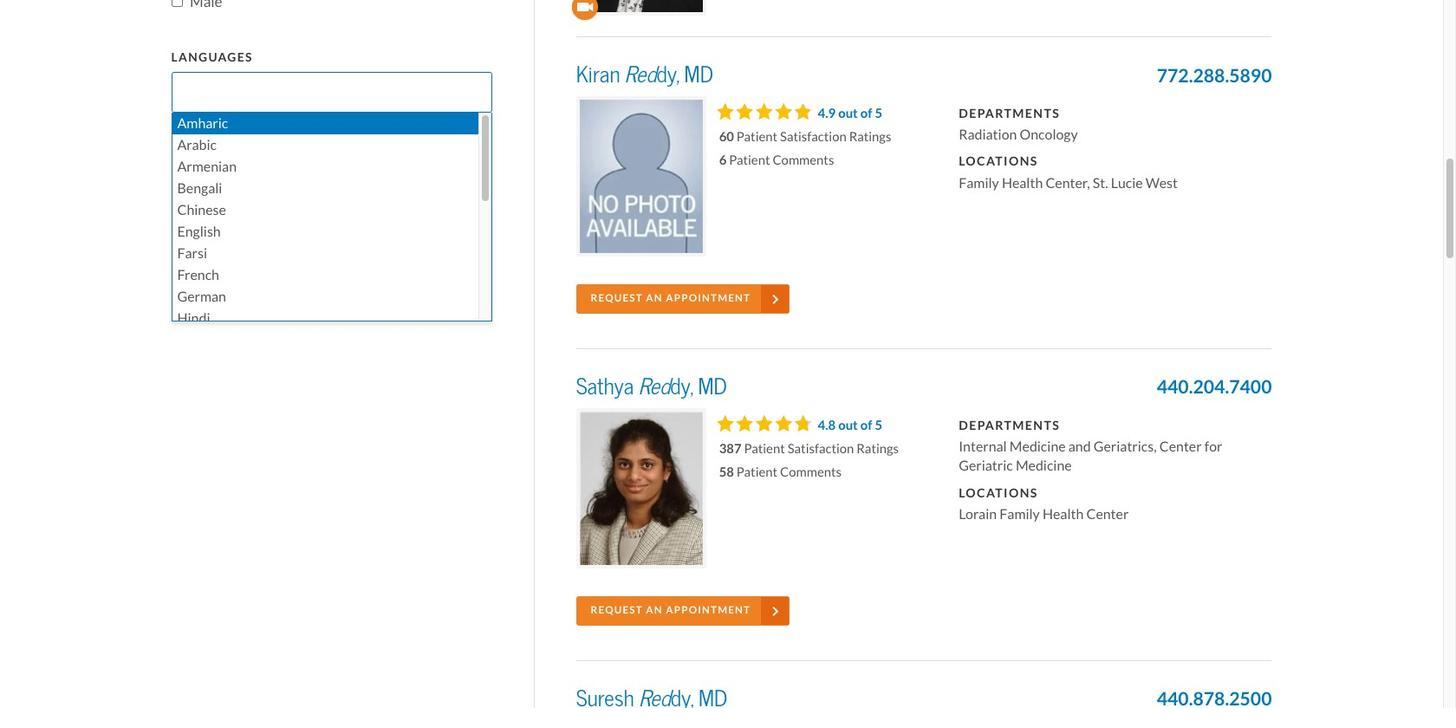 Task type: locate. For each thing, give the bounding box(es) containing it.
2 an from the top
[[646, 604, 663, 616]]

german
[[177, 288, 226, 305]]

satisfaction down 4.9
[[780, 128, 847, 145]]

star rating icons image for sathya red dy, md
[[717, 415, 808, 431]]

5 right 4.9
[[875, 105, 883, 121]]

0 vertical spatial out
[[839, 105, 858, 121]]

center inside locations lorain family health center
[[1087, 506, 1129, 523]]

1 vertical spatial family
[[1000, 506, 1040, 523]]

2 locations from the top
[[959, 485, 1038, 501]]

0 vertical spatial star rating icons image
[[717, 103, 810, 119]]

family inside locations family health center, st. lucie west
[[959, 174, 999, 192]]

request for kiran
[[591, 292, 643, 304]]

ratings inside 60 patient satisfaction ratings 6 patient comments
[[849, 128, 892, 145]]

of for sathya red dy, md
[[861, 417, 873, 433]]

md for sathya red dy, md
[[698, 373, 727, 400]]

1 out from the top
[[839, 105, 858, 121]]

satisfaction
[[780, 128, 847, 145], [788, 440, 854, 457]]

internal
[[959, 438, 1007, 455]]

1 an from the top
[[646, 292, 663, 304]]

comments down 4.9
[[773, 152, 834, 168]]

md
[[685, 61, 713, 88], [698, 373, 727, 400]]

center down center for geriatric medicine
[[1087, 506, 1129, 523]]

1 vertical spatial star rating icons image
[[717, 415, 808, 431]]

1 request from the top
[[591, 292, 643, 304]]

health left center,
[[1002, 174, 1043, 192]]

0 vertical spatial family
[[959, 174, 999, 192]]

1 horizontal spatial family
[[1000, 506, 1040, 523]]

request an appointment for kiran
[[591, 292, 751, 304]]

chinese
[[177, 201, 226, 219]]

Male checkbox
[[171, 0, 183, 7]]

0 vertical spatial 5
[[875, 105, 883, 121]]

farsi
[[177, 245, 207, 262]]

an for kiran
[[646, 292, 663, 304]]

request an appointment
[[591, 292, 751, 304], [591, 604, 751, 616]]

out right 4.8
[[839, 417, 858, 433]]

4.9 out of 5 link
[[818, 105, 883, 121]]

1 vertical spatial dy,
[[671, 373, 694, 400]]

0 vertical spatial of
[[861, 105, 873, 121]]

1 vertical spatial appointment
[[666, 604, 751, 616]]

0 vertical spatial appointment
[[666, 292, 751, 304]]

geriatric
[[959, 457, 1013, 475]]

dy, for kiran
[[657, 61, 680, 88]]

1 star rating icons image from the top
[[717, 103, 810, 119]]

None text field
[[176, 73, 320, 111]]

dy, for sathya
[[671, 373, 694, 400]]

ratings
[[849, 128, 892, 145], [857, 440, 899, 457]]

arabic
[[177, 136, 217, 154]]

comments for kiran red dy, md
[[773, 152, 834, 168]]

1 vertical spatial request
[[591, 604, 643, 616]]

comments inside 60 patient satisfaction ratings 6 patient comments
[[773, 152, 834, 168]]

appointment
[[666, 292, 751, 304], [666, 604, 751, 616]]

for
[[1205, 438, 1223, 455]]

out
[[839, 105, 858, 121], [839, 417, 858, 433]]

center
[[1160, 438, 1202, 455], [1087, 506, 1129, 523]]

0 vertical spatial health
[[1002, 174, 1043, 192]]

1 5 from the top
[[875, 105, 883, 121]]

1 vertical spatial 5
[[875, 417, 883, 433]]

60
[[719, 128, 734, 145]]

2 request from the top
[[591, 604, 643, 616]]

locations
[[959, 154, 1038, 169], [959, 485, 1038, 501]]

satisfaction inside 60 patient satisfaction ratings 6 patient comments
[[780, 128, 847, 145]]

1 vertical spatial an
[[646, 604, 663, 616]]

1 vertical spatial comments
[[780, 464, 842, 480]]

request
[[591, 292, 643, 304], [591, 604, 643, 616]]

amharic
[[177, 115, 228, 132]]

departments up the 'radiation'
[[959, 105, 1061, 121]]

of
[[861, 105, 873, 121], [861, 417, 873, 433]]

red for sathya
[[639, 373, 671, 400]]

request an appointment link
[[576, 284, 790, 314], [576, 596, 790, 626]]

2 5 from the top
[[875, 417, 883, 433]]

0 vertical spatial comments
[[773, 152, 834, 168]]

star rating icons image
[[717, 103, 810, 119], [717, 415, 808, 431]]

1 vertical spatial departments
[[959, 417, 1061, 433]]

departments up internal on the bottom right of page
[[959, 417, 1061, 433]]

star rating icons image up 387
[[717, 415, 808, 431]]

0 vertical spatial locations
[[959, 154, 1038, 169]]

1 vertical spatial health
[[1043, 506, 1084, 523]]

0 vertical spatial request an appointment link
[[576, 284, 790, 314]]

departments
[[959, 105, 1061, 121], [959, 417, 1061, 433]]

family down the 'radiation'
[[959, 174, 999, 192]]

medicine left and
[[1010, 438, 1066, 455]]

1 of from the top
[[861, 105, 873, 121]]

5 for sathya red dy, md
[[875, 417, 883, 433]]

an
[[646, 292, 663, 304], [646, 604, 663, 616]]

1 vertical spatial center
[[1087, 506, 1129, 523]]

locations inside locations family health center, st. lucie west
[[959, 154, 1038, 169]]

satisfaction inside 387 patient satisfaction ratings 58 patient comments
[[788, 440, 854, 457]]

request an appointment link for sathya red dy, md
[[576, 596, 790, 626]]

oncology
[[1020, 126, 1078, 143]]

kiran <em>red</em>dy image
[[576, 96, 706, 257]]

2 request an appointment link from the top
[[576, 596, 790, 626]]

440.204.7400 link
[[1157, 374, 1272, 402]]

patient
[[737, 128, 778, 145], [729, 152, 770, 168], [744, 440, 785, 457], [737, 464, 778, 480]]

health inside locations lorain family health center
[[1043, 506, 1084, 523]]

red
[[625, 61, 657, 88], [639, 373, 671, 400]]

medicine
[[1010, 438, 1066, 455], [1016, 457, 1072, 475]]

0 vertical spatial satisfaction
[[780, 128, 847, 145]]

dy, right kiran
[[657, 61, 680, 88]]

1 vertical spatial satisfaction
[[788, 440, 854, 457]]

1 appointment from the top
[[666, 292, 751, 304]]

health down center for geriatric medicine
[[1043, 506, 1084, 523]]

request for sathya
[[591, 604, 643, 616]]

departments for departments radiation oncology
[[959, 105, 1061, 121]]

5 right 4.8
[[875, 417, 883, 433]]

red right sathya in the bottom of the page
[[639, 373, 671, 400]]

6
[[719, 152, 727, 168]]

of right 4.9
[[861, 105, 873, 121]]

0 vertical spatial an
[[646, 292, 663, 304]]

out right 4.9
[[839, 105, 858, 121]]

amharic arabic armenian bengali chinese english farsi french german hindi
[[177, 115, 237, 327]]

4.8 out of 5
[[818, 417, 883, 433]]

0 vertical spatial red
[[625, 61, 657, 88]]

star rating icons image up the '60'
[[717, 103, 810, 119]]

kiran
[[576, 61, 620, 88]]

patient right the '60'
[[737, 128, 778, 145]]

2 of from the top
[[861, 417, 873, 433]]

geriatrics,
[[1094, 438, 1157, 455]]

locations inside locations lorain family health center
[[959, 485, 1038, 501]]

comments down 4.8
[[780, 464, 842, 480]]

1 vertical spatial request an appointment
[[591, 604, 751, 616]]

1 vertical spatial md
[[698, 373, 727, 400]]

red right kiran
[[625, 61, 657, 88]]

out for sathya red dy, md
[[839, 417, 858, 433]]

medicine down "internal medicine and geriatrics,"
[[1016, 457, 1072, 475]]

family right the 'lorain'
[[1000, 506, 1040, 523]]

2 request an appointment from the top
[[591, 604, 751, 616]]

departments inside departments radiation oncology
[[959, 105, 1061, 121]]

1 vertical spatial locations
[[959, 485, 1038, 501]]

0 vertical spatial request
[[591, 292, 643, 304]]

2 departments from the top
[[959, 417, 1061, 433]]

locations for lorain
[[959, 485, 1038, 501]]

radiation
[[959, 126, 1017, 143]]

1 vertical spatial medicine
[[1016, 457, 1072, 475]]

1 vertical spatial request an appointment link
[[576, 596, 790, 626]]

1 vertical spatial of
[[861, 417, 873, 433]]

comments
[[773, 152, 834, 168], [780, 464, 842, 480]]

request an appointment link for kiran red dy, md
[[576, 284, 790, 314]]

patient right 58
[[737, 464, 778, 480]]

2 star rating icons image from the top
[[717, 415, 808, 431]]

0 vertical spatial ratings
[[849, 128, 892, 145]]

440.204.7400
[[1157, 376, 1272, 399]]

family
[[959, 174, 999, 192], [1000, 506, 1040, 523]]

locations down the 'radiation'
[[959, 154, 1038, 169]]

satisfaction for kiran red dy, md
[[780, 128, 847, 145]]

0 vertical spatial departments
[[959, 105, 1061, 121]]

1 departments from the top
[[959, 105, 1061, 121]]

dy, right sathya in the bottom of the page
[[671, 373, 694, 400]]

2 out from the top
[[839, 417, 858, 433]]

1 horizontal spatial center
[[1160, 438, 1202, 455]]

comments inside 387 patient satisfaction ratings 58 patient comments
[[780, 464, 842, 480]]

5
[[875, 105, 883, 121], [875, 417, 883, 433]]

locations up the 'lorain'
[[959, 485, 1038, 501]]

ratings inside 387 patient satisfaction ratings 58 patient comments
[[857, 440, 899, 457]]

center,
[[1046, 174, 1090, 192]]

1 vertical spatial red
[[639, 373, 671, 400]]

1 vertical spatial out
[[839, 417, 858, 433]]

center left for
[[1160, 438, 1202, 455]]

2 appointment from the top
[[666, 604, 751, 616]]

0 horizontal spatial center
[[1087, 506, 1129, 523]]

0 vertical spatial medicine
[[1010, 438, 1066, 455]]

health
[[1002, 174, 1043, 192], [1043, 506, 1084, 523]]

red for kiran
[[625, 61, 657, 88]]

of right 4.8
[[861, 417, 873, 433]]

dy,
[[657, 61, 680, 88], [671, 373, 694, 400]]

1 locations from the top
[[959, 154, 1038, 169]]

0 vertical spatial dy,
[[657, 61, 680, 88]]

satisfaction down 4.8
[[788, 440, 854, 457]]

1 vertical spatial ratings
[[857, 440, 899, 457]]

0 horizontal spatial family
[[959, 174, 999, 192]]

ratings down 4.8 out of 5 link
[[857, 440, 899, 457]]

1 request an appointment from the top
[[591, 292, 751, 304]]

ratings down 4.9 out of 5 link
[[849, 128, 892, 145]]

lorain
[[959, 506, 997, 523]]

0 vertical spatial md
[[685, 61, 713, 88]]

0 vertical spatial center
[[1160, 438, 1202, 455]]

appointment for sathya red dy, md
[[666, 604, 751, 616]]

bengali
[[177, 180, 222, 197]]

1 request an appointment link from the top
[[576, 284, 790, 314]]

star rating icons image for kiran red dy, md
[[717, 103, 810, 119]]

medicine inside center for geriatric medicine
[[1016, 457, 1072, 475]]

0 vertical spatial request an appointment
[[591, 292, 751, 304]]



Task type: vqa. For each thing, say whether or not it's contained in the screenshot.
top Departments
yes



Task type: describe. For each thing, give the bounding box(es) containing it.
58
[[719, 464, 734, 480]]

english
[[177, 223, 221, 240]]

772.288.5890
[[1157, 64, 1272, 87]]

out for kiran red dy, md
[[839, 105, 858, 121]]

comments for sathya red dy, md
[[780, 464, 842, 480]]

4.8
[[818, 417, 836, 433]]

armenian
[[177, 158, 237, 175]]

satisfaction for sathya red dy, md
[[788, 440, 854, 457]]

60 patient satisfaction ratings 6 patient comments
[[719, 128, 892, 168]]

sathya
[[576, 373, 634, 400]]

387
[[719, 440, 742, 457]]

locations lorain family health center
[[959, 485, 1129, 523]]

west
[[1146, 174, 1178, 192]]

md for kiran red dy, md
[[685, 61, 713, 88]]

hindi
[[177, 310, 210, 327]]

languages
[[171, 49, 253, 65]]

ratings for kiran red dy, md
[[849, 128, 892, 145]]

772.288.5890 link
[[1157, 62, 1272, 90]]

french
[[177, 266, 219, 284]]

patient right 387
[[744, 440, 785, 457]]

center inside center for geriatric medicine
[[1160, 438, 1202, 455]]

video indicator icon image
[[572, 0, 598, 20]]

sathya red dy, md
[[576, 373, 727, 400]]

internal medicine and geriatrics,
[[959, 438, 1160, 455]]

patient right 6 in the top left of the page
[[729, 152, 770, 168]]

center for geriatric medicine
[[959, 438, 1223, 475]]

health inside locations family health center, st. lucie west
[[1002, 174, 1043, 192]]

of for kiran red dy, md
[[861, 105, 873, 121]]

387 patient satisfaction ratings 58 patient comments
[[719, 440, 899, 480]]

sathya <em>red</em>dy image
[[576, 408, 706, 569]]

lucie
[[1111, 174, 1143, 192]]

st.
[[1093, 174, 1109, 192]]

4.9 out of 5
[[818, 105, 883, 121]]

appointment for kiran red dy, md
[[666, 292, 751, 304]]

an for sathya
[[646, 604, 663, 616]]

ratings for sathya red dy, md
[[857, 440, 899, 457]]

departments for departments
[[959, 417, 1061, 433]]

anita <em>red</em>dy image
[[576, 0, 706, 16]]

departments radiation oncology
[[959, 105, 1078, 143]]

4.8 out of 5 link
[[818, 417, 883, 433]]

kiran red dy, md
[[576, 61, 713, 88]]

and
[[1069, 438, 1091, 455]]

locations family health center, st. lucie west
[[959, 154, 1178, 192]]

4.9
[[818, 105, 836, 121]]

request an appointment for sathya
[[591, 604, 751, 616]]

family inside locations lorain family health center
[[1000, 506, 1040, 523]]

5 for kiran red dy, md
[[875, 105, 883, 121]]

locations for family
[[959, 154, 1038, 169]]



